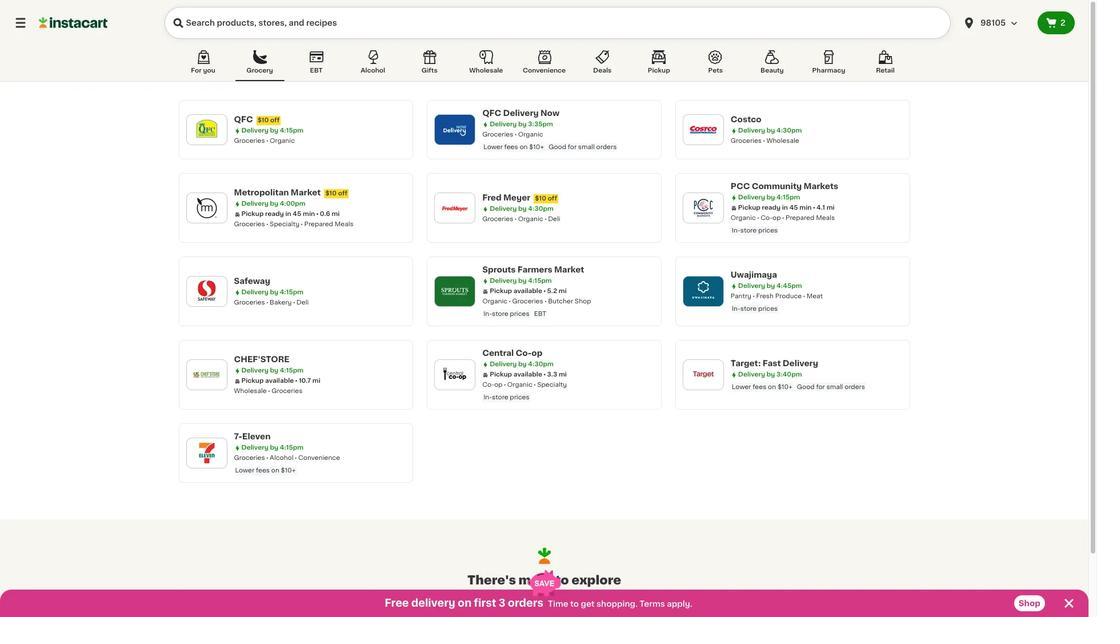 Task type: describe. For each thing, give the bounding box(es) containing it.
by down 'qfc $10 off'
[[270, 127, 278, 134]]

4.1 mi
[[817, 205, 835, 211]]

store down 'co-op organic specialty'
[[492, 394, 508, 401]]

$10 inside 'qfc $10 off'
[[258, 117, 269, 123]]

beauty button
[[748, 48, 797, 81]]

available for farmers
[[514, 288, 542, 294]]

1 horizontal spatial fees
[[504, 144, 518, 150]]

meat
[[807, 293, 823, 299]]

98105 button
[[962, 7, 1031, 39]]

pcc community markets logo image
[[689, 193, 718, 223]]

target:
[[731, 359, 761, 367]]

delivery by 4:15pm for pcc community markets
[[738, 194, 800, 201]]

4:15pm for 7-eleven
[[280, 445, 304, 451]]

98105
[[981, 19, 1006, 27]]

groceries wholesale
[[731, 138, 799, 144]]

by for qfc delivery now
[[518, 121, 527, 127]]

alcohol button
[[348, 48, 398, 81]]

delivery for the fred meyer logo
[[490, 206, 517, 212]]

2 vertical spatial fees
[[256, 468, 270, 474]]

0 horizontal spatial alcohol
[[270, 455, 294, 461]]

available up wholesale groceries
[[265, 378, 294, 384]]

qfc for qfc $10 off
[[234, 115, 253, 123]]

in-store prices for central co-op
[[484, 394, 530, 401]]

(and
[[524, 592, 543, 600]]

0 vertical spatial $10+
[[529, 144, 544, 150]]

on down delivery by 3:40pm
[[768, 384, 776, 390]]

groceries organic deli
[[482, 216, 561, 222]]

by for target: fast delivery
[[767, 371, 775, 378]]

groceries organic for 4:15pm
[[234, 138, 295, 144]]

delivery up delivery by 3:35pm
[[503, 109, 539, 117]]

by for uwajimaya
[[767, 283, 775, 289]]

now
[[541, 109, 560, 117]]

1 horizontal spatial prepared
[[786, 215, 815, 221]]

pickup button
[[635, 48, 684, 81]]

4:45pm
[[777, 283, 802, 289]]

2 horizontal spatial orders
[[845, 384, 865, 390]]

pets button
[[691, 48, 740, 81]]

delivery for metropolitan market logo at the left top
[[241, 201, 268, 207]]

4:30pm for central co-op
[[528, 361, 554, 367]]

by for costco
[[767, 127, 775, 134]]

fred meyer $10 off
[[482, 194, 557, 202]]

on left first
[[458, 598, 472, 609]]

more
[[519, 575, 553, 587]]

Search field
[[165, 7, 951, 39]]

organic down 'qfc $10 off'
[[270, 138, 295, 144]]

4:15pm for pcc community markets
[[777, 194, 800, 201]]

shop inside there's more to explore shop 26 stores (and counting) in seattle.
[[461, 592, 482, 600]]

explore
[[572, 575, 621, 587]]

organic down fred meyer $10 off
[[518, 216, 543, 222]]

gifts
[[422, 67, 438, 74]]

central co-op
[[482, 349, 543, 357]]

store down organic co-op prepared meals
[[741, 227, 757, 234]]

op for organic
[[773, 215, 781, 221]]

delivery by 3:40pm
[[738, 371, 802, 378]]

gifts button
[[405, 48, 454, 81]]

1 horizontal spatial good
[[797, 384, 815, 390]]

in inside there's more to explore shop 26 stores (and counting) in seattle.
[[587, 592, 594, 600]]

groceries down "costco"
[[731, 138, 762, 144]]

by up groceries organic deli
[[518, 206, 527, 212]]

delivery by 4:15pm for 7-eleven
[[241, 445, 304, 451]]

qfc delivery now
[[482, 109, 560, 117]]

0 horizontal spatial meals
[[335, 221, 354, 227]]

community
[[752, 182, 802, 190]]

mi for central
[[559, 371, 567, 378]]

10.7
[[299, 378, 311, 384]]

groceries down the safeway
[[234, 299, 265, 306]]

pickup inside 'pickup' button
[[648, 67, 670, 74]]

alcohol inside button
[[361, 67, 385, 74]]

meyer
[[503, 194, 531, 202]]

2 vertical spatial lower
[[235, 468, 254, 474]]

1 horizontal spatial meals
[[816, 215, 835, 221]]

costco logo image
[[689, 115, 718, 145]]

delivery by 4:30pm for central co-op
[[490, 361, 554, 367]]

off for fred
[[548, 195, 557, 202]]

wholesale for wholesale
[[469, 67, 503, 74]]

there's
[[467, 575, 516, 587]]

pickup ready in 45 min for 4:15pm
[[738, 205, 812, 211]]

store down "organic groceries butcher shop"
[[492, 311, 508, 317]]

time
[[548, 600, 569, 608]]

1 vertical spatial lower fees on $10+ good for small orders
[[732, 384, 865, 390]]

1 vertical spatial fees
[[753, 384, 767, 390]]

delivery up 3:40pm
[[783, 359, 818, 367]]

metropolitan market $10 off
[[234, 189, 348, 197]]

0.6 mi
[[320, 211, 340, 217]]

deals
[[593, 67, 612, 74]]

groceries down 'qfc $10 off'
[[234, 138, 265, 144]]

grocery button
[[235, 48, 284, 81]]

delivery for target: fast delivery logo
[[738, 371, 765, 378]]

min for 4:15pm
[[800, 205, 812, 211]]

stores
[[496, 592, 522, 600]]

0 vertical spatial small
[[578, 144, 595, 150]]

convenience inside button
[[523, 67, 566, 74]]

1 vertical spatial small
[[827, 384, 843, 390]]

4:15pm for sprouts farmers market
[[528, 278, 552, 284]]

by down metropolitan
[[270, 201, 278, 207]]

free delivery on first 3 orders time to get shopping. terms apply.
[[385, 598, 693, 609]]

fred
[[482, 194, 502, 202]]

eleven
[[242, 433, 271, 441]]

sprouts farmers market
[[482, 266, 584, 274]]

1 vertical spatial specialty
[[537, 382, 567, 388]]

pantry
[[731, 293, 752, 299]]

delivery by 4:15pm for safeway
[[241, 289, 304, 295]]

1 horizontal spatial shop
[[575, 298, 591, 305]]

delivery by 4:15pm for chef'store
[[241, 367, 304, 374]]

groceries up lower fees on $10+
[[234, 455, 265, 461]]

off for metropolitan
[[338, 190, 348, 197]]

safeway
[[234, 277, 270, 285]]

pickup down metropolitan
[[241, 211, 264, 217]]

central
[[482, 349, 514, 357]]

on down delivery by 3:35pm
[[520, 144, 528, 150]]

co-op organic specialty
[[482, 382, 567, 388]]

4:15pm for chef'store
[[280, 367, 304, 374]]

0 vertical spatial lower
[[484, 144, 503, 150]]

groceries alcohol convenience
[[234, 455, 340, 461]]

delivery for chef'store logo
[[241, 367, 268, 374]]

0 vertical spatial lower fees on $10+ good for small orders
[[484, 144, 617, 150]]

pickup available for co-
[[490, 371, 542, 378]]

by for pcc community markets
[[767, 194, 775, 201]]

for
[[191, 67, 202, 74]]

chef'store
[[234, 355, 290, 363]]

delivery by 4:45pm
[[738, 283, 802, 289]]

groceries up in-store prices ebt
[[512, 298, 543, 305]]

organic down delivery by 3:35pm
[[518, 131, 543, 138]]

wholesale groceries
[[234, 388, 303, 394]]

co- for central
[[516, 349, 532, 357]]

in-store prices ebt
[[484, 311, 546, 317]]

4:00pm
[[280, 201, 306, 207]]

groceries specialty prepared meals
[[234, 221, 354, 227]]

organic co-op prepared meals
[[731, 215, 835, 221]]

qfc $10 off
[[234, 115, 280, 123]]

metropolitan
[[234, 189, 289, 197]]

pickup for sprouts farmers market
[[490, 288, 512, 294]]

organic groceries butcher shop
[[482, 298, 591, 305]]

1 vertical spatial $10+
[[778, 384, 793, 390]]

7-eleven logo image
[[192, 438, 221, 468]]

1 vertical spatial delivery by 4:30pm
[[490, 206, 554, 212]]

2 horizontal spatial lower
[[732, 384, 751, 390]]

pharmacy
[[812, 67, 845, 74]]

2 horizontal spatial wholesale
[[767, 138, 799, 144]]

fresh
[[756, 293, 774, 299]]

deals button
[[578, 48, 627, 81]]

3:40pm
[[777, 371, 802, 378]]

groceries down fred
[[482, 216, 513, 222]]

pickup for central co-op
[[490, 371, 512, 378]]

store down pantry
[[741, 306, 757, 312]]

2 button
[[1038, 11, 1075, 34]]

5.2 mi
[[547, 288, 567, 294]]

central co-op logo image
[[440, 360, 470, 390]]

pickup available for farmers
[[490, 288, 542, 294]]

save image
[[528, 570, 561, 596]]

pantry fresh produce meat
[[731, 293, 823, 299]]

0 vertical spatial good
[[549, 144, 566, 150]]

prices down organic co-op prepared meals
[[758, 227, 778, 234]]

3.3
[[547, 371, 557, 378]]

shop categories tab list
[[179, 48, 910, 81]]

1 vertical spatial convenience
[[298, 455, 340, 461]]

there's more to explore shop 26 stores (and counting) in seattle.
[[461, 575, 628, 600]]

grocery
[[246, 67, 273, 74]]

delivery for 7-eleven logo
[[241, 445, 268, 451]]

terms
[[640, 600, 665, 608]]

delivery for uwajimaya logo
[[738, 283, 765, 289]]

pcc
[[731, 182, 750, 190]]

beauty
[[761, 67, 784, 74]]

2 vertical spatial op
[[494, 382, 503, 388]]



Task type: locate. For each thing, give the bounding box(es) containing it.
off inside the metropolitan market $10 off
[[338, 190, 348, 197]]

orders
[[596, 144, 617, 150], [845, 384, 865, 390], [508, 598, 544, 609]]

1 horizontal spatial ready
[[762, 205, 781, 211]]

op up 'co-op organic specialty'
[[532, 349, 543, 357]]

op for central
[[532, 349, 543, 357]]

available up "organic groceries butcher shop"
[[514, 288, 542, 294]]

in-store prices down organic co-op prepared meals
[[732, 227, 778, 234]]

26
[[484, 592, 494, 600]]

1 horizontal spatial groceries organic
[[482, 131, 543, 138]]

1 vertical spatial in-store prices
[[732, 306, 778, 312]]

co- for organic
[[761, 215, 773, 221]]

target: fast delivery logo image
[[689, 360, 718, 390]]

pharmacy button
[[804, 48, 854, 81]]

0 vertical spatial deli
[[548, 216, 561, 222]]

1 horizontal spatial op
[[532, 349, 543, 357]]

3
[[499, 598, 506, 609]]

1 horizontal spatial specialty
[[537, 382, 567, 388]]

lower fees on $10+ good for small orders
[[484, 144, 617, 150], [732, 384, 865, 390]]

on down the groceries alcohol convenience
[[271, 468, 279, 474]]

delivery by 4:15pm up the groceries alcohol convenience
[[241, 445, 304, 451]]

1 horizontal spatial for
[[816, 384, 825, 390]]

target: fast delivery
[[731, 359, 818, 367]]

first
[[474, 598, 496, 609]]

pickup ready in 45 min
[[738, 205, 812, 211], [241, 211, 315, 217]]

0 vertical spatial market
[[291, 189, 321, 197]]

good
[[549, 144, 566, 150], [797, 384, 815, 390]]

delivery
[[503, 109, 539, 117], [490, 121, 517, 127], [241, 127, 268, 134], [738, 127, 765, 134], [738, 194, 765, 201], [241, 201, 268, 207], [490, 206, 517, 212], [490, 278, 517, 284], [738, 283, 765, 289], [241, 289, 268, 295], [783, 359, 818, 367], [490, 361, 517, 367], [241, 367, 268, 374], [738, 371, 765, 378], [241, 445, 268, 451]]

delivery down uwajimaya on the right top of page
[[738, 283, 765, 289]]

groceries organic down 'qfc $10 off'
[[234, 138, 295, 144]]

bakery
[[270, 299, 292, 306]]

market
[[291, 189, 321, 197], [554, 266, 584, 274]]

good down 3:40pm
[[797, 384, 815, 390]]

0 horizontal spatial for
[[568, 144, 577, 150]]

ready for specialty
[[265, 211, 284, 217]]

7-eleven
[[234, 433, 271, 441]]

0 horizontal spatial prepared
[[304, 221, 333, 227]]

farmers
[[518, 266, 552, 274]]

1 horizontal spatial orders
[[596, 144, 617, 150]]

45 for 4:00pm
[[293, 211, 301, 217]]

1 horizontal spatial lower
[[484, 144, 503, 150]]

available for co-
[[514, 371, 542, 378]]

0 horizontal spatial lower
[[235, 468, 254, 474]]

groceries down "delivery by 4:00pm"
[[234, 221, 265, 227]]

by for sprouts farmers market
[[518, 278, 527, 284]]

45
[[790, 205, 798, 211], [293, 211, 301, 217]]

4:15pm
[[280, 127, 304, 134], [777, 194, 800, 201], [528, 278, 552, 284], [280, 289, 304, 295], [280, 367, 304, 374], [280, 445, 304, 451]]

pickup
[[648, 67, 670, 74], [738, 205, 761, 211], [241, 211, 264, 217], [490, 288, 512, 294], [490, 371, 512, 378], [241, 378, 264, 384]]

1 horizontal spatial lower fees on $10+ good for small orders
[[732, 384, 865, 390]]

pickup right deals on the top right of page
[[648, 67, 670, 74]]

fees down the groceries alcohol convenience
[[256, 468, 270, 474]]

0 vertical spatial convenience
[[523, 67, 566, 74]]

groceries organic down delivery by 3:35pm
[[482, 131, 543, 138]]

by for chef'store
[[270, 367, 278, 374]]

sprouts
[[482, 266, 516, 274]]

convenience button
[[518, 48, 570, 81]]

$10 down grocery
[[258, 117, 269, 123]]

2 vertical spatial in-store prices
[[484, 394, 530, 401]]

$10+ down the groceries alcohol convenience
[[281, 468, 296, 474]]

1 horizontal spatial qfc
[[482, 109, 501, 117]]

delivery for qfc delivery now logo
[[490, 121, 517, 127]]

1 horizontal spatial alcohol
[[361, 67, 385, 74]]

retail button
[[861, 48, 910, 81]]

for you button
[[179, 48, 228, 81]]

ebt button
[[292, 48, 341, 81]]

ready for co-
[[762, 205, 781, 211]]

delivery down "costco"
[[738, 127, 765, 134]]

op
[[773, 215, 781, 221], [532, 349, 543, 357], [494, 382, 503, 388]]

markets
[[804, 182, 839, 190]]

in-store prices
[[732, 227, 778, 234], [732, 306, 778, 312], [484, 394, 530, 401]]

0 horizontal spatial $10
[[258, 117, 269, 123]]

1 vertical spatial wholesale
[[767, 138, 799, 144]]

prices down fresh
[[758, 306, 778, 312]]

1 horizontal spatial to
[[570, 600, 579, 608]]

1 vertical spatial co-
[[516, 349, 532, 357]]

0 horizontal spatial 45
[[293, 211, 301, 217]]

0 horizontal spatial wholesale
[[234, 388, 267, 394]]

1 horizontal spatial pickup ready in 45 min
[[738, 205, 812, 211]]

qfc delivery now logo image
[[440, 115, 470, 145]]

$10 for metropolitan
[[325, 190, 337, 197]]

uwajimaya logo image
[[689, 277, 718, 306]]

0 vertical spatial specialty
[[270, 221, 300, 227]]

delivery by 4:15pm down 'qfc $10 off'
[[241, 127, 304, 134]]

min for 4:00pm
[[303, 211, 315, 217]]

by for central co-op
[[518, 361, 527, 367]]

apply.
[[667, 600, 693, 608]]

1 vertical spatial ebt
[[534, 311, 546, 317]]

4.1
[[817, 205, 825, 211]]

prepared down 0.6
[[304, 221, 333, 227]]

1 horizontal spatial deli
[[548, 216, 561, 222]]

1 vertical spatial to
[[570, 600, 579, 608]]

delivery by 4:15pm down sprouts farmers market
[[490, 278, 552, 284]]

delivery
[[411, 598, 455, 609]]

$10 inside fred meyer $10 off
[[535, 195, 546, 202]]

convenience
[[523, 67, 566, 74], [298, 455, 340, 461]]

market up "4:00pm"
[[291, 189, 321, 197]]

get
[[581, 600, 595, 608]]

by down "qfc delivery now"
[[518, 121, 527, 127]]

0 vertical spatial in-store prices
[[732, 227, 778, 234]]

metropolitan market logo image
[[192, 193, 221, 223]]

delivery by 4:15pm down chef'store
[[241, 367, 304, 374]]

by up fresh
[[767, 283, 775, 289]]

pickup available up wholesale groceries
[[241, 378, 294, 384]]

0 horizontal spatial good
[[549, 144, 566, 150]]

in- up central
[[484, 311, 492, 317]]

4:30pm up "3.3"
[[528, 361, 554, 367]]

by down fast
[[767, 371, 775, 378]]

1 vertical spatial for
[[816, 384, 825, 390]]

delivery by 4:00pm
[[241, 201, 306, 207]]

sprouts farmers market logo image
[[440, 277, 470, 306]]

delivery by 4:30pm
[[738, 127, 802, 134], [490, 206, 554, 212], [490, 361, 554, 367]]

instacart image
[[39, 16, 107, 30]]

pickup down central
[[490, 371, 512, 378]]

0 horizontal spatial pickup ready in 45 min
[[241, 211, 315, 217]]

1 vertical spatial alcohol
[[270, 455, 294, 461]]

shop inside button
[[1019, 600, 1041, 608]]

$10 right the meyer
[[535, 195, 546, 202]]

off inside 'qfc $10 off'
[[270, 117, 280, 123]]

op down central
[[494, 382, 503, 388]]

co- right central
[[516, 349, 532, 357]]

0 horizontal spatial fees
[[256, 468, 270, 474]]

qfc right qfc logo at the top left of the page
[[234, 115, 253, 123]]

4:30pm up groceries organic deli
[[528, 206, 554, 212]]

0 horizontal spatial ebt
[[310, 67, 323, 74]]

prices down 'co-op organic specialty'
[[510, 394, 530, 401]]

fees down delivery by 3:35pm
[[504, 144, 518, 150]]

0 vertical spatial fees
[[504, 144, 518, 150]]

produce
[[775, 293, 802, 299]]

pcc community markets
[[731, 182, 839, 190]]

groceries organic for 3:35pm
[[482, 131, 543, 138]]

shop left close image
[[1019, 600, 1041, 608]]

delivery for safeway logo
[[241, 289, 268, 295]]

by up 'groceries bakery deli'
[[270, 289, 278, 295]]

shop left 26 on the left of page
[[461, 592, 482, 600]]

2 vertical spatial 4:30pm
[[528, 361, 554, 367]]

pickup ready in 45 min for 4:00pm
[[241, 211, 315, 217]]

wholesale up "qfc delivery now"
[[469, 67, 503, 74]]

groceries bakery deli
[[234, 299, 309, 306]]

delivery down fred
[[490, 206, 517, 212]]

meals
[[816, 215, 835, 221], [335, 221, 354, 227]]

shopping.
[[597, 600, 638, 608]]

ebt right grocery
[[310, 67, 323, 74]]

1 horizontal spatial small
[[827, 384, 843, 390]]

2
[[1061, 19, 1066, 27]]

0 horizontal spatial specialty
[[270, 221, 300, 227]]

prices
[[758, 227, 778, 234], [758, 306, 778, 312], [510, 311, 530, 317], [510, 394, 530, 401]]

safeway logo image
[[192, 277, 221, 306]]

4:30pm up groceries wholesale
[[777, 127, 802, 134]]

lower down delivery by 3:35pm
[[484, 144, 503, 150]]

2 vertical spatial delivery by 4:30pm
[[490, 361, 554, 367]]

0 horizontal spatial op
[[494, 382, 503, 388]]

2 vertical spatial orders
[[508, 598, 544, 609]]

$10+ down 3:35pm
[[529, 144, 544, 150]]

off right the meyer
[[548, 195, 557, 202]]

qfc
[[482, 109, 501, 117], [234, 115, 253, 123]]

on
[[520, 144, 528, 150], [768, 384, 776, 390], [271, 468, 279, 474], [458, 598, 472, 609]]

delivery by 4:30pm up groceries organic deli
[[490, 206, 554, 212]]

costco
[[731, 115, 762, 123]]

1 horizontal spatial min
[[800, 205, 812, 211]]

2 horizontal spatial co-
[[761, 215, 773, 221]]

delivery by 4:15pm down community
[[738, 194, 800, 201]]

1 horizontal spatial in
[[587, 592, 594, 600]]

0 horizontal spatial convenience
[[298, 455, 340, 461]]

seattle.
[[596, 592, 628, 600]]

delivery for sprouts farmers market logo
[[490, 278, 517, 284]]

wholesale for wholesale groceries
[[234, 388, 267, 394]]

pets
[[708, 67, 723, 74]]

in up organic co-op prepared meals
[[782, 205, 788, 211]]

0.6
[[320, 211, 330, 217]]

2 horizontal spatial fees
[[753, 384, 767, 390]]

delivery down the safeway
[[241, 289, 268, 295]]

0 horizontal spatial qfc
[[234, 115, 253, 123]]

1 vertical spatial deli
[[297, 299, 309, 306]]

by down community
[[767, 194, 775, 201]]

0 horizontal spatial in
[[285, 211, 291, 217]]

deli right bakery
[[297, 299, 309, 306]]

delivery by 4:15pm for sprouts farmers market
[[490, 278, 552, 284]]

chef'store logo image
[[192, 360, 221, 390]]

co- down community
[[761, 215, 773, 221]]

organic down central co-op
[[507, 382, 533, 388]]

2 horizontal spatial $10+
[[778, 384, 793, 390]]

$10+
[[529, 144, 544, 150], [778, 384, 793, 390], [281, 468, 296, 474]]

delivery down eleven
[[241, 445, 268, 451]]

None search field
[[165, 7, 951, 39]]

45 up organic co-op prepared meals
[[790, 205, 798, 211]]

10.7 mi
[[299, 378, 321, 384]]

0 vertical spatial orders
[[596, 144, 617, 150]]

delivery down 'qfc $10 off'
[[241, 127, 268, 134]]

7-
[[234, 433, 242, 441]]

for you
[[191, 67, 215, 74]]

organic up in-store prices ebt
[[482, 298, 508, 305]]

0 horizontal spatial small
[[578, 144, 595, 150]]

in- down pantry
[[732, 306, 741, 312]]

ebt
[[310, 67, 323, 74], [534, 311, 546, 317]]

0 vertical spatial alcohol
[[361, 67, 385, 74]]

delivery down metropolitan
[[241, 201, 268, 207]]

groceries down delivery by 3:35pm
[[482, 131, 513, 138]]

counting)
[[545, 592, 585, 600]]

1 horizontal spatial off
[[338, 190, 348, 197]]

available
[[514, 288, 542, 294], [514, 371, 542, 378], [265, 378, 294, 384]]

1 horizontal spatial $10
[[325, 190, 337, 197]]

1 vertical spatial 4:30pm
[[528, 206, 554, 212]]

alcohol up lower fees on $10+
[[270, 455, 294, 461]]

groceries down 10.7
[[272, 388, 303, 394]]

to up counting)
[[555, 575, 569, 587]]

to inside there's more to explore shop 26 stores (and counting) in seattle.
[[555, 575, 569, 587]]

qfc logo image
[[192, 115, 221, 145]]

1 vertical spatial lower
[[732, 384, 751, 390]]

45 for 4:15pm
[[790, 205, 798, 211]]

fast
[[763, 359, 781, 367]]

0 horizontal spatial deli
[[297, 299, 309, 306]]

0 vertical spatial op
[[773, 215, 781, 221]]

mi for sprouts
[[559, 288, 567, 294]]

3.3 mi
[[547, 371, 567, 378]]

op down community
[[773, 215, 781, 221]]

you
[[203, 67, 215, 74]]

pickup ready in 45 min down "delivery by 4:00pm"
[[241, 211, 315, 217]]

delivery down pcc
[[738, 194, 765, 201]]

$10 for fred
[[535, 195, 546, 202]]

2 horizontal spatial $10
[[535, 195, 546, 202]]

available up 'co-op organic specialty'
[[514, 371, 542, 378]]

0 vertical spatial for
[[568, 144, 577, 150]]

by for 7-eleven
[[270, 445, 278, 451]]

2 horizontal spatial op
[[773, 215, 781, 221]]

wholesale button
[[462, 48, 511, 81]]

98105 button
[[956, 7, 1038, 39]]

pickup for chef'store
[[241, 378, 264, 384]]

delivery down target:
[[738, 371, 765, 378]]

0 horizontal spatial co-
[[482, 382, 494, 388]]

0 horizontal spatial orders
[[508, 598, 544, 609]]

close image
[[1062, 597, 1076, 610]]

delivery down "qfc delivery now"
[[490, 121, 517, 127]]

in up get
[[587, 592, 594, 600]]

5.2
[[547, 288, 557, 294]]

ebt down "organic groceries butcher shop"
[[534, 311, 546, 317]]

delivery down chef'store
[[241, 367, 268, 374]]

pickup available up 'co-op organic specialty'
[[490, 371, 542, 378]]

mi for pcc
[[827, 205, 835, 211]]

off inside fred meyer $10 off
[[548, 195, 557, 202]]

0 horizontal spatial off
[[270, 117, 280, 123]]

delivery for costco logo
[[738, 127, 765, 134]]

in- down pcc
[[732, 227, 741, 234]]

delivery for pcc community markets logo
[[738, 194, 765, 201]]

deli for groceries bakery deli
[[297, 299, 309, 306]]

ready
[[762, 205, 781, 211], [265, 211, 284, 217]]

1 vertical spatial op
[[532, 349, 543, 357]]

market up 5.2 mi
[[554, 266, 584, 274]]

0 horizontal spatial market
[[291, 189, 321, 197]]

by for safeway
[[270, 289, 278, 295]]

organic
[[518, 131, 543, 138], [270, 138, 295, 144], [731, 215, 756, 221], [518, 216, 543, 222], [482, 298, 508, 305], [507, 382, 533, 388]]

in-store prices for pcc community markets
[[732, 227, 778, 234]]

2 horizontal spatial shop
[[1019, 600, 1041, 608]]

2 horizontal spatial in
[[782, 205, 788, 211]]

pickup for pcc community markets
[[738, 205, 761, 211]]

specialty
[[270, 221, 300, 227], [537, 382, 567, 388]]

by
[[518, 121, 527, 127], [270, 127, 278, 134], [767, 127, 775, 134], [767, 194, 775, 201], [270, 201, 278, 207], [518, 206, 527, 212], [518, 278, 527, 284], [767, 283, 775, 289], [270, 289, 278, 295], [518, 361, 527, 367], [270, 367, 278, 374], [767, 371, 775, 378], [270, 445, 278, 451]]

prepared
[[786, 215, 815, 221], [304, 221, 333, 227]]

1 horizontal spatial 45
[[790, 205, 798, 211]]

mi right 10.7
[[313, 378, 321, 384]]

retail
[[876, 67, 895, 74]]

delivery down sprouts
[[490, 278, 517, 284]]

0 horizontal spatial ready
[[265, 211, 284, 217]]

pickup available
[[490, 288, 542, 294], [490, 371, 542, 378], [241, 378, 294, 384]]

qfc for qfc delivery now
[[482, 109, 501, 117]]

prices down "organic groceries butcher shop"
[[510, 311, 530, 317]]

in for specialty
[[285, 211, 291, 217]]

2 vertical spatial $10+
[[281, 468, 296, 474]]

small
[[578, 144, 595, 150], [827, 384, 843, 390]]

0 vertical spatial ebt
[[310, 67, 323, 74]]

mi right 0.6
[[332, 211, 340, 217]]

delivery by 4:30pm for costco
[[738, 127, 802, 134]]

2 vertical spatial co-
[[482, 382, 494, 388]]

to inside free delivery on first 3 orders time to get shopping. terms apply.
[[570, 600, 579, 608]]

delivery for qfc logo at the top left of the page
[[241, 127, 268, 134]]

0 vertical spatial co-
[[761, 215, 773, 221]]

0 horizontal spatial lower fees on $10+ good for small orders
[[484, 144, 617, 150]]

fred meyer logo image
[[440, 193, 470, 223]]

delivery by 4:30pm down central co-op
[[490, 361, 554, 367]]

store
[[741, 227, 757, 234], [741, 306, 757, 312], [492, 311, 508, 317], [492, 394, 508, 401]]

off up 0.6 mi
[[338, 190, 348, 197]]

1 horizontal spatial ebt
[[534, 311, 546, 317]]

meals down '4.1 mi'
[[816, 215, 835, 221]]

delivery for central co-op logo
[[490, 361, 517, 367]]

in-store prices down fresh
[[732, 306, 778, 312]]

pickup ready in 45 min up organic co-op prepared meals
[[738, 205, 812, 211]]

pickup up wholesale groceries
[[241, 378, 264, 384]]

deli for groceries organic deli
[[548, 216, 561, 222]]

0 horizontal spatial $10+
[[281, 468, 296, 474]]

4:30pm for costco
[[777, 127, 802, 134]]

lower fees on $10+
[[235, 468, 296, 474]]

1 horizontal spatial market
[[554, 266, 584, 274]]

2 vertical spatial wholesale
[[234, 388, 267, 394]]

0 vertical spatial to
[[555, 575, 569, 587]]

fees
[[504, 144, 518, 150], [753, 384, 767, 390], [256, 468, 270, 474]]

4:15pm for safeway
[[280, 289, 304, 295]]

$10 inside the metropolitan market $10 off
[[325, 190, 337, 197]]

ebt inside button
[[310, 67, 323, 74]]

3:35pm
[[528, 121, 553, 127]]

organic down pcc
[[731, 215, 756, 221]]

in for co-op
[[782, 205, 788, 211]]

in- down 'co-op organic specialty'
[[484, 394, 492, 401]]

wholesale inside button
[[469, 67, 503, 74]]



Task type: vqa. For each thing, say whether or not it's contained in the screenshot.
search field
yes



